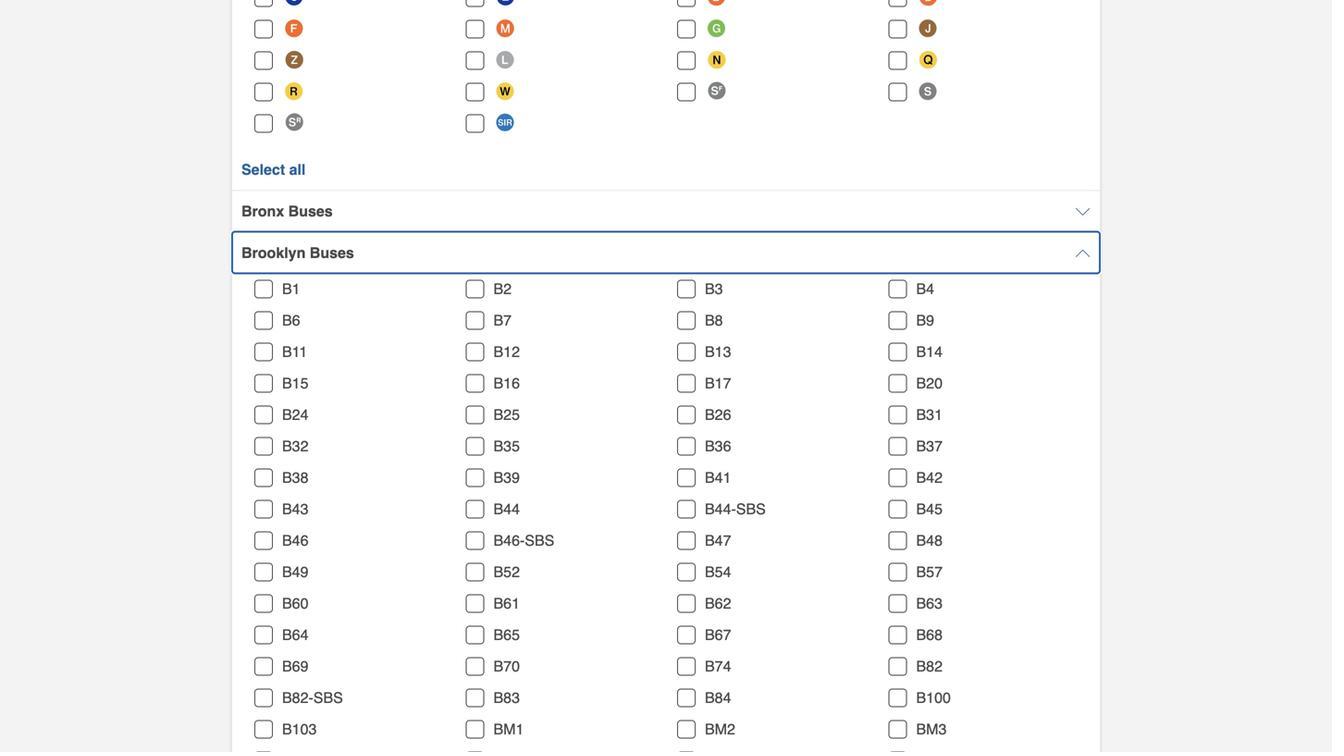 Task type: vqa. For each thing, say whether or not it's contained in the screenshot.
New
no



Task type: locate. For each thing, give the bounding box(es) containing it.
b8
[[705, 312, 723, 329]]

b13
[[705, 343, 732, 360]]

0 vertical spatial buses
[[288, 202, 333, 220]]

b37
[[917, 438, 943, 455]]

bm1
[[494, 721, 524, 738]]

b52
[[494, 563, 520, 581]]

b16
[[494, 375, 520, 392]]

buses
[[288, 202, 333, 220], [310, 244, 354, 261]]

b39
[[494, 469, 520, 486]]

b15
[[282, 375, 309, 392]]

2 horizontal spatial sbs
[[736, 500, 766, 518]]

buses for bronx buses
[[288, 202, 333, 220]]

buses up brooklyn buses
[[288, 202, 333, 220]]

b82-
[[282, 689, 314, 706]]

bronx buses
[[242, 202, 333, 220]]

b43
[[282, 500, 309, 518]]

0 vertical spatial sbs
[[736, 500, 766, 518]]

buses right brooklyn
[[310, 244, 354, 261]]

b46-
[[494, 532, 525, 549]]

b17
[[705, 375, 732, 392]]

sbs for b46-sbs
[[525, 532, 555, 549]]

1 horizontal spatial sbs
[[525, 532, 555, 549]]

b46
[[282, 532, 309, 549]]

b3
[[705, 280, 723, 297]]

b2
[[494, 280, 512, 297]]

b84
[[705, 689, 732, 706]]

b41
[[705, 469, 732, 486]]

buses for brooklyn buses
[[310, 244, 354, 261]]

0 horizontal spatial sbs
[[314, 689, 343, 706]]

1 vertical spatial sbs
[[525, 532, 555, 549]]

all
[[289, 161, 306, 178]]

b74
[[705, 658, 732, 675]]

1 vertical spatial buses
[[310, 244, 354, 261]]

b65
[[494, 626, 520, 643]]

sbs
[[736, 500, 766, 518], [525, 532, 555, 549], [314, 689, 343, 706]]

b100
[[917, 689, 951, 706]]

b49
[[282, 563, 309, 581]]

b46-sbs
[[494, 532, 555, 549]]

2 vertical spatial sbs
[[314, 689, 343, 706]]

b64
[[282, 626, 309, 643]]

b57
[[917, 563, 943, 581]]

b6
[[282, 312, 300, 329]]

b48
[[917, 532, 943, 549]]

b44-
[[705, 500, 736, 518]]

bm3
[[917, 721, 947, 738]]

sbs for b82-sbs
[[314, 689, 343, 706]]



Task type: describe. For each thing, give the bounding box(es) containing it.
b9
[[917, 312, 935, 329]]

b44-sbs
[[705, 500, 766, 518]]

b82
[[917, 658, 943, 675]]

bronx
[[242, 202, 284, 220]]

bm2
[[705, 721, 736, 738]]

b68
[[917, 626, 943, 643]]

b26
[[705, 406, 732, 423]]

b36
[[705, 438, 732, 455]]

b31
[[917, 406, 943, 423]]

b4
[[917, 280, 935, 297]]

b82-sbs
[[282, 689, 343, 706]]

brooklyn buses button
[[232, 232, 1100, 273]]

b20
[[917, 375, 943, 392]]

b25
[[494, 406, 520, 423]]

b42
[[917, 469, 943, 486]]

b12
[[494, 343, 520, 360]]

b83
[[494, 689, 520, 706]]

b45
[[917, 500, 943, 518]]

b35
[[494, 438, 520, 455]]

b47
[[705, 532, 732, 549]]

b70
[[494, 658, 520, 675]]

b32
[[282, 438, 309, 455]]

b61
[[494, 595, 520, 612]]

select
[[242, 161, 285, 178]]

b67
[[705, 626, 732, 643]]

b14
[[917, 343, 943, 360]]

bronx buses button
[[232, 190, 1100, 232]]

brooklyn buses
[[242, 244, 354, 261]]

b44
[[494, 500, 520, 518]]

chevron up image
[[1076, 246, 1091, 260]]

b62
[[705, 595, 732, 612]]

b38
[[282, 469, 309, 486]]

sbs for b44-sbs
[[736, 500, 766, 518]]

b11
[[282, 343, 308, 360]]

b24
[[282, 406, 309, 423]]

select all
[[242, 161, 306, 178]]

b69
[[282, 658, 309, 675]]

b54
[[705, 563, 732, 581]]

brooklyn
[[242, 244, 306, 261]]

b103
[[282, 721, 317, 738]]

b63
[[917, 595, 943, 612]]

chevron down image
[[1076, 204, 1091, 219]]

b1
[[282, 280, 300, 297]]

b60
[[282, 595, 309, 612]]

b7
[[494, 312, 512, 329]]



